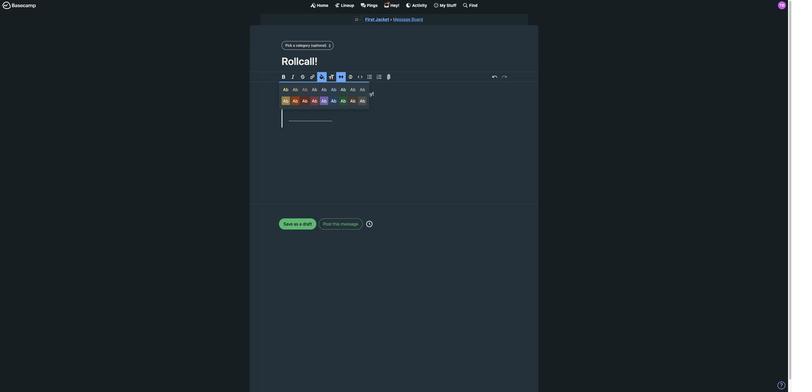 Task type: describe. For each thing, give the bounding box(es) containing it.
hey!
[[390, 3, 399, 8]]

my
[[440, 3, 446, 8]]

pick
[[285, 43, 292, 47]]

category
[[296, 43, 310, 47]]

message
[[393, 17, 410, 22]]

here
[[348, 98, 361, 105]]

name
[[319, 98, 335, 105]]

out
[[337, 98, 346, 105]]

this
[[333, 222, 340, 226]]

pings button
[[361, 3, 378, 8]]

message board link
[[393, 17, 423, 22]]

first jacket link
[[365, 17, 389, 22]]

everyone!
[[295, 91, 317, 97]]

type your name out here :)
[[289, 98, 366, 105]]

board
[[412, 17, 423, 22]]

Write away… text field
[[266, 82, 522, 198]]

pick a category (optional)
[[285, 43, 327, 47]]

activity link
[[406, 3, 427, 8]]

hello everyone! let's do a roll call today!
[[282, 91, 374, 97]]

type
[[289, 98, 303, 105]]

post this message
[[323, 222, 358, 226]]

find
[[469, 3, 478, 8]]

jacket
[[376, 17, 389, 22]]

post
[[323, 222, 332, 226]]

save as a draft button
[[279, 218, 316, 230]]

schedule this to post later image
[[366, 221, 373, 227]]

0 horizontal spatial a
[[293, 43, 295, 47]]

your
[[304, 98, 318, 105]]

lineup
[[341, 3, 354, 8]]

roll
[[342, 91, 349, 97]]

my stuff button
[[433, 3, 457, 8]]



Task type: vqa. For each thing, say whether or not it's contained in the screenshot.
the and
no



Task type: locate. For each thing, give the bounding box(es) containing it.
first
[[365, 17, 374, 22]]

as
[[294, 222, 298, 226]]

post this message button
[[319, 218, 363, 230]]

let's
[[319, 91, 330, 97]]

first jacket
[[365, 17, 389, 22]]

stuff
[[447, 3, 457, 8]]

save
[[284, 222, 293, 226]]

1 vertical spatial a
[[338, 91, 341, 97]]

a right do
[[338, 91, 341, 97]]

1 horizontal spatial a
[[299, 222, 302, 226]]

a right pick
[[293, 43, 295, 47]]

home
[[317, 3, 328, 8]]

a inside text field
[[338, 91, 341, 97]]

do
[[331, 91, 337, 97]]

pick a category (optional) button
[[282, 41, 334, 50]]

home link
[[311, 3, 328, 8]]

lineup link
[[335, 3, 354, 8]]

call
[[351, 91, 358, 97]]

save as a draft
[[284, 222, 312, 226]]

a
[[293, 43, 295, 47], [338, 91, 341, 97], [299, 222, 302, 226]]

my stuff
[[440, 3, 457, 8]]

switch accounts image
[[2, 1, 36, 10]]

find button
[[463, 3, 478, 8]]

hello
[[282, 91, 293, 97]]

›
[[390, 17, 392, 22]]

hey! button
[[384, 2, 399, 8]]

main element
[[0, 0, 788, 10]]

pings
[[367, 3, 378, 8]]

a right as
[[299, 222, 302, 226]]

draft
[[303, 222, 312, 226]]

:)
[[362, 98, 366, 105]]

message
[[341, 222, 358, 226]]

Type a title… text field
[[282, 55, 507, 67]]

tyler black image
[[778, 1, 786, 9]]

› message board
[[390, 17, 423, 22]]

2 horizontal spatial a
[[338, 91, 341, 97]]

2 vertical spatial a
[[299, 222, 302, 226]]

(optional)
[[311, 43, 327, 47]]

0 vertical spatial a
[[293, 43, 295, 47]]

activity
[[412, 3, 427, 8]]

today!
[[360, 91, 374, 97]]



